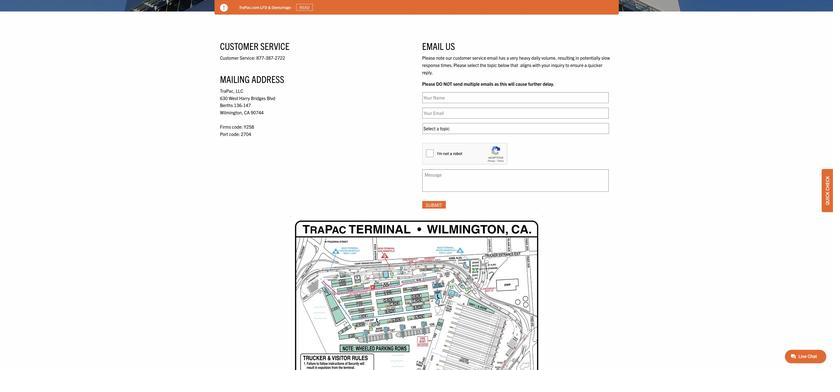 Task type: describe. For each thing, give the bounding box(es) containing it.
do
[[436, 81, 443, 87]]

your
[[542, 62, 550, 68]]

136-
[[234, 103, 243, 108]]

cause
[[516, 81, 527, 87]]

service
[[473, 55, 486, 61]]

address
[[252, 73, 284, 85]]

will
[[508, 81, 515, 87]]

response
[[422, 62, 440, 68]]

potentially
[[580, 55, 601, 61]]

wilmington,
[[220, 110, 243, 115]]

please note our customer service email has a very heavy daily volume, resulting in potentially slow response times. please select the topic below that  aligns with your inquiry to ensure a quicker reply.
[[422, 55, 610, 75]]

customer for customer service: 877-387-2722
[[220, 55, 239, 61]]

berths
[[220, 103, 233, 108]]

select
[[468, 62, 479, 68]]

1 vertical spatial code:
[[229, 131, 240, 137]]

y258
[[244, 124, 254, 130]]

877-
[[256, 55, 266, 61]]

0 horizontal spatial a
[[507, 55, 509, 61]]

solid image
[[220, 4, 228, 12]]

customer service
[[220, 40, 290, 52]]

please for not
[[422, 81, 435, 87]]

customer for customer service
[[220, 40, 259, 52]]

email
[[422, 40, 444, 52]]

service:
[[240, 55, 255, 61]]

firms code:  y258 port code:  2704
[[220, 124, 254, 137]]

this
[[500, 81, 507, 87]]

&
[[268, 5, 271, 10]]

read link
[[296, 4, 313, 11]]

not
[[444, 81, 452, 87]]

heavy
[[519, 55, 531, 61]]

port
[[220, 131, 228, 137]]

1 vertical spatial please
[[454, 62, 467, 68]]

to
[[566, 62, 570, 68]]

1 vertical spatial a
[[585, 62, 587, 68]]

Your Email text field
[[422, 108, 609, 119]]

send
[[453, 81, 463, 87]]

read
[[300, 5, 310, 10]]

please for our
[[422, 55, 435, 61]]

demurrage
[[272, 5, 291, 10]]

with
[[533, 62, 541, 68]]



Task type: vqa. For each thing, say whether or not it's contained in the screenshot.
pool chassis with a single transaction  do not drop Pool chassis in yard -  exit with the pool chassis under relative release number -  POP20 / POP40 / POP45
no



Task type: locate. For each thing, give the bounding box(es) containing it.
llc
[[236, 88, 243, 94]]

please do not send multiple emails as this will cause further delay.
[[422, 81, 555, 87]]

below
[[498, 62, 510, 68]]

please up response
[[422, 55, 435, 61]]

volume,
[[542, 55, 557, 61]]

quick
[[825, 192, 831, 206]]

ensure
[[571, 62, 584, 68]]

topic
[[487, 62, 497, 68]]

emails
[[481, 81, 494, 87]]

west
[[229, 95, 238, 101]]

slow
[[602, 55, 610, 61]]

please
[[422, 55, 435, 61], [454, 62, 467, 68], [422, 81, 435, 87]]

as
[[495, 81, 499, 87]]

code: up 2704
[[232, 124, 243, 130]]

quick check
[[825, 176, 831, 206]]

in
[[576, 55, 579, 61]]

2 vertical spatial please
[[422, 81, 435, 87]]

resulting
[[558, 55, 575, 61]]

harry
[[239, 95, 250, 101]]

ca
[[244, 110, 250, 115]]

0 vertical spatial please
[[422, 55, 435, 61]]

times.
[[441, 62, 453, 68]]

1 customer from the top
[[220, 40, 259, 52]]

a
[[507, 55, 509, 61], [585, 62, 587, 68]]

trapac.com
[[239, 5, 259, 10]]

trapac,
[[220, 88, 235, 94]]

customer
[[220, 40, 259, 52], [220, 55, 239, 61]]

delay.
[[543, 81, 555, 87]]

0 vertical spatial code:
[[232, 124, 243, 130]]

check
[[825, 176, 831, 191]]

service
[[260, 40, 290, 52]]

our
[[446, 55, 452, 61]]

code: right 'port'
[[229, 131, 240, 137]]

0 vertical spatial customer
[[220, 40, 259, 52]]

Your Name text field
[[422, 92, 609, 103]]

reply.
[[422, 70, 433, 75]]

trapac.com lfd & demurrage
[[239, 5, 291, 10]]

a down the "potentially"
[[585, 62, 587, 68]]

has
[[499, 55, 506, 61]]

inquiry
[[551, 62, 565, 68]]

email
[[487, 55, 498, 61]]

2 customer from the top
[[220, 55, 239, 61]]

bridges
[[251, 95, 266, 101]]

a right has
[[507, 55, 509, 61]]

customer service: 877-387-2722
[[220, 55, 285, 61]]

very
[[510, 55, 518, 61]]

the
[[480, 62, 486, 68]]

630
[[220, 95, 228, 101]]

0 vertical spatial a
[[507, 55, 509, 61]]

daily
[[532, 55, 541, 61]]

please down customer
[[454, 62, 467, 68]]

1 vertical spatial customer
[[220, 55, 239, 61]]

please left do
[[422, 81, 435, 87]]

None submit
[[422, 201, 446, 209]]

2704
[[241, 131, 251, 137]]

us
[[446, 40, 455, 52]]

note
[[436, 55, 445, 61]]

trapac, llc 630 west harry bridges blvd berths 136-147 wilmington, ca 90744
[[220, 88, 275, 115]]

1 horizontal spatial a
[[585, 62, 587, 68]]

further
[[528, 81, 542, 87]]

quicker
[[588, 62, 603, 68]]

customer left service:
[[220, 55, 239, 61]]

387-
[[266, 55, 275, 61]]

code:
[[232, 124, 243, 130], [229, 131, 240, 137]]

blvd
[[267, 95, 275, 101]]

Message text field
[[422, 170, 609, 192]]

main content
[[214, 28, 619, 371]]

mailing
[[220, 73, 250, 85]]

firms
[[220, 124, 231, 130]]

90744
[[251, 110, 264, 115]]

quick check link
[[822, 169, 833, 213]]

mailing address
[[220, 73, 284, 85]]

multiple
[[464, 81, 480, 87]]

main content containing customer service
[[214, 28, 619, 371]]

that
[[511, 62, 518, 68]]

customer
[[453, 55, 472, 61]]

lfd
[[260, 5, 267, 10]]

customer up service:
[[220, 40, 259, 52]]

2722
[[275, 55, 285, 61]]

147
[[243, 103, 251, 108]]

email us
[[422, 40, 455, 52]]



